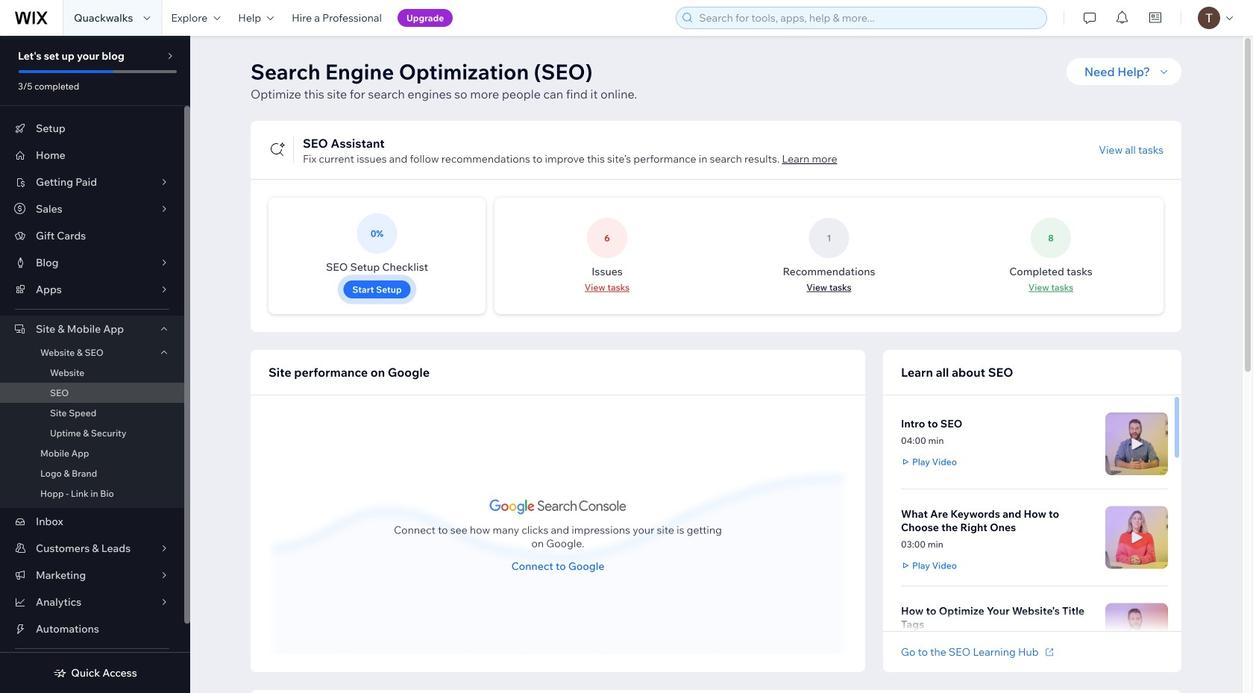 Task type: vqa. For each thing, say whether or not it's contained in the screenshot.
Products
no



Task type: locate. For each thing, give the bounding box(es) containing it.
Search for tools, apps, help & more... field
[[695, 7, 1042, 28]]

heading
[[269, 363, 430, 381], [901, 363, 1014, 381], [901, 417, 963, 430], [901, 507, 1097, 534], [901, 604, 1097, 631]]



Task type: describe. For each thing, give the bounding box(es) containing it.
sidebar element
[[0, 36, 190, 693]]



